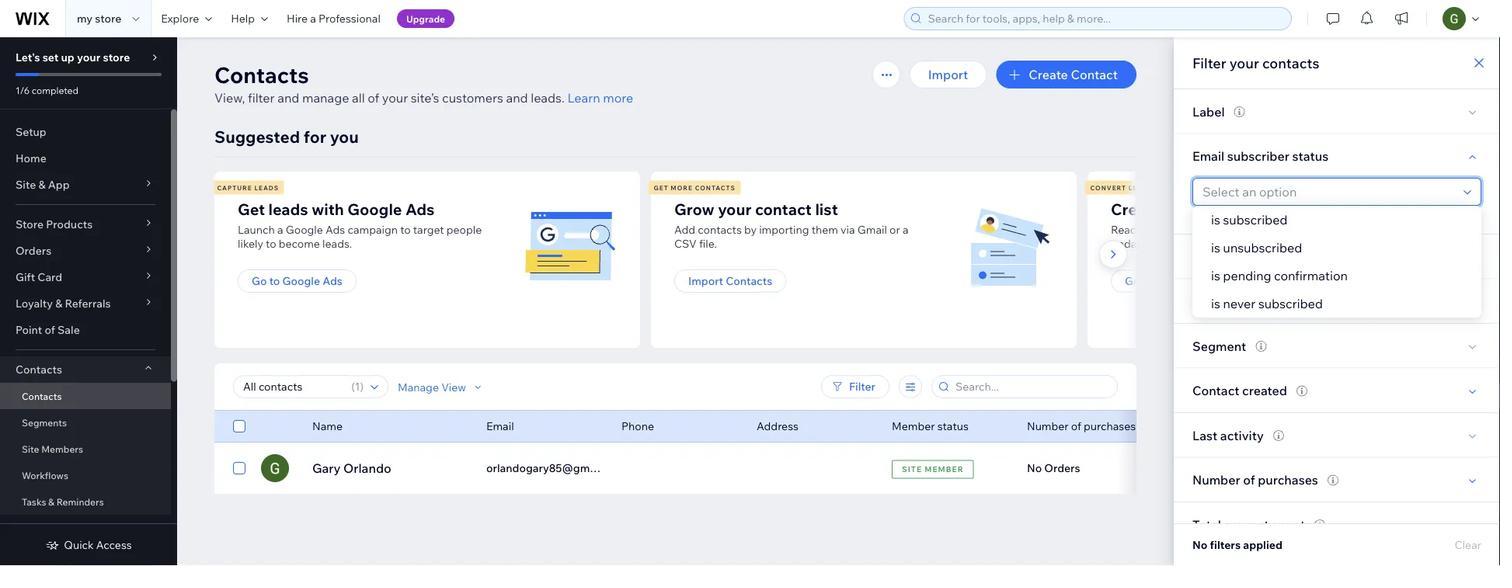Task type: locate. For each thing, give the bounding box(es) containing it.
filter your contacts
[[1193, 54, 1320, 71]]

to right out on the top right of the page
[[1165, 223, 1175, 237]]

1 vertical spatial site
[[22, 443, 39, 455]]

email subscriber status
[[1193, 148, 1329, 164]]

email inside button
[[1156, 274, 1184, 288]]

0 vertical spatial leads.
[[531, 90, 565, 106]]

my store
[[77, 12, 121, 25]]

a down leads
[[277, 223, 283, 237]]

of up no orders
[[1071, 420, 1081, 433]]

0 horizontal spatial with
[[312, 199, 344, 219]]

1 vertical spatial with
[[1264, 223, 1286, 237]]

member status down pending at the right
[[1193, 293, 1281, 309]]

communications button
[[0, 515, 171, 542]]

leads for get
[[254, 184, 279, 192]]

1 horizontal spatial filter
[[1193, 54, 1227, 71]]

create an email campaign reach out to your subscribers with newsletters, updates and more.
[[1111, 199, 1349, 251]]

0 horizontal spatial contact
[[1071, 67, 1118, 82]]

gift
[[16, 270, 35, 284]]

1 vertical spatial &
[[55, 297, 62, 310]]

1 vertical spatial orders
[[1044, 462, 1080, 475]]

0 horizontal spatial campaign
[[348, 223, 398, 237]]

email down label in the right top of the page
[[1193, 148, 1225, 164]]

0 vertical spatial &
[[38, 178, 46, 192]]

with up the unsubscribed
[[1264, 223, 1286, 237]]

all
[[352, 90, 365, 106]]

1 vertical spatial create
[[1111, 199, 1161, 219]]

contact down search for tools, apps, help & more... field
[[1071, 67, 1118, 82]]

& inside site & app popup button
[[38, 178, 46, 192]]

number
[[1027, 420, 1069, 433], [1193, 472, 1241, 488]]

number of purchases up total amount spent
[[1193, 472, 1318, 488]]

target
[[413, 223, 444, 237]]

of inside the sidebar element
[[45, 323, 55, 337]]

0 horizontal spatial view
[[441, 380, 466, 394]]

0 vertical spatial campaign
[[1230, 199, 1303, 219]]

0 horizontal spatial purchases
[[1084, 420, 1136, 433]]

with
[[312, 199, 344, 219], [1264, 223, 1286, 237]]

create inside create an email campaign reach out to your subscribers with newsletters, updates and more.
[[1111, 199, 1161, 219]]

with right leads
[[312, 199, 344, 219]]

1 go from the left
[[252, 274, 267, 288]]

import
[[928, 67, 968, 82], [688, 274, 723, 288]]

loyalty & referrals button
[[0, 291, 171, 317]]

0 horizontal spatial &
[[38, 178, 46, 192]]

address
[[757, 420, 799, 433]]

to left target
[[400, 223, 411, 237]]

1 horizontal spatial leads.
[[531, 90, 565, 106]]

number up no orders
[[1027, 420, 1069, 433]]

1 horizontal spatial create
[[1111, 199, 1161, 219]]

campaign left target
[[348, 223, 398, 237]]

None checkbox
[[233, 417, 246, 436]]

2 vertical spatial &
[[48, 496, 54, 508]]

go down the likely
[[252, 274, 267, 288]]

point of sale link
[[0, 317, 171, 343]]

create contact button
[[996, 61, 1137, 89]]

1 horizontal spatial number
[[1193, 472, 1241, 488]]

loyalty & referrals
[[16, 297, 111, 310]]

ads down get leads with google ads launch a google ads campaign to target people likely to become leads.
[[323, 274, 343, 288]]

list box containing is subscribed
[[1193, 206, 1482, 318]]

campaign up the unsubscribed
[[1230, 199, 1303, 219]]

1 vertical spatial campaign
[[348, 223, 398, 237]]

Search for tools, apps, help & more... field
[[923, 8, 1287, 30]]

csv
[[674, 237, 697, 251]]

0 horizontal spatial go
[[252, 274, 267, 288]]

gift card button
[[0, 264, 171, 291]]

1 vertical spatial number of purchases
[[1193, 472, 1318, 488]]

1 vertical spatial store
[[103, 51, 130, 64]]

of
[[368, 90, 379, 106], [45, 323, 55, 337], [1071, 420, 1081, 433], [1243, 472, 1255, 488]]

subscribed down is pending confirmation
[[1259, 296, 1323, 312]]

0 horizontal spatial filter
[[849, 380, 876, 394]]

2 leads from the left
[[1129, 184, 1153, 192]]

1 vertical spatial ads
[[326, 223, 345, 237]]

2 vertical spatial google
[[282, 274, 320, 288]]

email for email subscriber status
[[1193, 148, 1225, 164]]

site members link
[[0, 436, 171, 462]]

& for site
[[38, 178, 46, 192]]

0 vertical spatial create
[[1029, 67, 1068, 82]]

ads up go to google ads
[[326, 223, 345, 237]]

1 horizontal spatial leads
[[1129, 184, 1153, 192]]

of inside contacts view, filter and manage all of your site's customers and leads. learn more
[[368, 90, 379, 106]]

1 vertical spatial leads.
[[322, 237, 352, 251]]

with inside create an email campaign reach out to your subscribers with newsletters, updates and more.
[[1264, 223, 1286, 237]]

number up total
[[1193, 472, 1241, 488]]

& left app
[[38, 178, 46, 192]]

1/6
[[16, 84, 30, 96]]

leads. inside get leads with google ads launch a google ads campaign to target people likely to become leads.
[[322, 237, 352, 251]]

ads inside button
[[323, 274, 343, 288]]

filter inside button
[[849, 380, 876, 394]]

)
[[360, 380, 364, 394]]

2 horizontal spatial and
[[1155, 237, 1174, 251]]

member status up 'site member'
[[892, 420, 969, 433]]

and right filter
[[278, 90, 299, 106]]

email left marketing
[[1156, 274, 1184, 288]]

upgrade
[[406, 13, 445, 24]]

1 horizontal spatial member status
[[1193, 293, 1281, 309]]

2 is from the top
[[1211, 240, 1220, 256]]

campaign inside create an email campaign reach out to your subscribers with newsletters, updates and more.
[[1230, 199, 1303, 219]]

import contacts
[[688, 274, 772, 288]]

you
[[330, 126, 359, 147]]

no
[[1027, 462, 1042, 475], [1193, 538, 1208, 552]]

your inside the sidebar element
[[77, 51, 100, 64]]

0 horizontal spatial import
[[688, 274, 723, 288]]

a inside get leads with google ads launch a google ads campaign to target people likely to become leads.
[[277, 223, 283, 237]]

contacts down "point of sale"
[[16, 363, 62, 376]]

point
[[16, 323, 42, 337]]

& inside tasks & reminders link
[[48, 496, 54, 508]]

list
[[212, 172, 1500, 348]]

1 vertical spatial member
[[892, 420, 935, 433]]

a right hire
[[310, 12, 316, 25]]

site inside popup button
[[16, 178, 36, 192]]

purchases
[[1084, 420, 1136, 433], [1258, 472, 1318, 488]]

go
[[252, 274, 267, 288], [1125, 274, 1140, 288]]

& for loyalty
[[55, 297, 62, 310]]

store products button
[[0, 211, 171, 238]]

0 vertical spatial view
[[441, 380, 466, 394]]

go to email marketing
[[1125, 274, 1238, 288]]

email up marketing
[[1193, 249, 1225, 264]]

0 vertical spatial no
[[1027, 462, 1042, 475]]

orders
[[16, 244, 51, 258], [1044, 462, 1080, 475]]

store right my
[[95, 12, 121, 25]]

0 horizontal spatial and
[[278, 90, 299, 106]]

leads. left the learn
[[531, 90, 565, 106]]

subscribed up is unsubscribed
[[1223, 212, 1288, 228]]

0 vertical spatial filter
[[1193, 54, 1227, 71]]

let's
[[16, 51, 40, 64]]

site
[[16, 178, 36, 192], [22, 443, 39, 455], [902, 465, 922, 474]]

0 vertical spatial contact
[[1071, 67, 1118, 82]]

and down out on the top right of the page
[[1155, 237, 1174, 251]]

go to google ads button
[[238, 270, 356, 293]]

1 horizontal spatial view
[[1029, 461, 1057, 476]]

1 is from the top
[[1211, 212, 1220, 228]]

quick
[[64, 538, 94, 552]]

contacts inside grow your contact list add contacts by importing them via gmail or a csv file.
[[698, 223, 742, 237]]

import button
[[910, 61, 987, 89]]

your inside create an email campaign reach out to your subscribers with newsletters, updates and more.
[[1177, 223, 1200, 237]]

of right all
[[368, 90, 379, 106]]

0 vertical spatial store
[[95, 12, 121, 25]]

manage
[[398, 380, 439, 394]]

number of purchases up no orders
[[1027, 420, 1136, 433]]

& inside loyalty & referrals 'popup button'
[[55, 297, 62, 310]]

a right or at the top of the page
[[903, 223, 909, 237]]

1 vertical spatial contacts
[[698, 223, 742, 237]]

people
[[447, 223, 482, 237]]

go down updates
[[1125, 274, 1140, 288]]

contact down segment
[[1193, 383, 1240, 398]]

create inside button
[[1029, 67, 1068, 82]]

3 is from the top
[[1211, 268, 1220, 284]]

2 vertical spatial ads
[[323, 274, 343, 288]]

a
[[310, 12, 316, 25], [277, 223, 283, 237], [903, 223, 909, 237]]

site for site & app
[[16, 178, 36, 192]]

& for tasks
[[48, 496, 54, 508]]

1 horizontal spatial no
[[1193, 538, 1208, 552]]

with inside get leads with google ads launch a google ads campaign to target people likely to become leads.
[[312, 199, 344, 219]]

access
[[96, 538, 132, 552]]

subscribed
[[1223, 212, 1288, 228], [1259, 296, 1323, 312]]

create for an
[[1111, 199, 1161, 219]]

0 horizontal spatial create
[[1029, 67, 1068, 82]]

store
[[16, 218, 44, 231]]

view,
[[214, 90, 245, 106]]

importing
[[759, 223, 809, 237]]

0 vertical spatial with
[[312, 199, 344, 219]]

last activity
[[1193, 428, 1264, 443]]

1 vertical spatial filter
[[849, 380, 876, 394]]

contacts up filter
[[214, 61, 309, 88]]

google inside go to google ads button
[[282, 274, 320, 288]]

1 horizontal spatial import
[[928, 67, 968, 82]]

(
[[351, 380, 355, 394]]

0 horizontal spatial number of purchases
[[1027, 420, 1136, 433]]

site members
[[22, 443, 83, 455]]

ads
[[406, 199, 435, 219], [326, 223, 345, 237], [323, 274, 343, 288]]

0 horizontal spatial orders
[[16, 244, 51, 258]]

contacts inside contacts view, filter and manage all of your site's customers and leads. learn more
[[214, 61, 309, 88]]

1 horizontal spatial and
[[506, 90, 528, 106]]

let's set up your store
[[16, 51, 130, 64]]

0 vertical spatial number of purchases
[[1027, 420, 1136, 433]]

leads right convert
[[1129, 184, 1153, 192]]

leads up get
[[254, 184, 279, 192]]

hire
[[287, 12, 308, 25]]

status
[[1292, 148, 1329, 164], [1306, 249, 1343, 264], [1245, 293, 1281, 309], [937, 420, 969, 433]]

0 vertical spatial orders
[[16, 244, 51, 258]]

campaign
[[1230, 199, 1303, 219], [348, 223, 398, 237]]

leads.
[[531, 90, 565, 106], [322, 237, 352, 251]]

0 horizontal spatial no
[[1027, 462, 1042, 475]]

2 go from the left
[[1125, 274, 1140, 288]]

no for no orders
[[1027, 462, 1042, 475]]

more.
[[1177, 237, 1205, 251]]

of left sale
[[45, 323, 55, 337]]

gift card
[[16, 270, 62, 284]]

0 vertical spatial number
[[1027, 420, 1069, 433]]

1 vertical spatial number
[[1193, 472, 1241, 488]]

1 vertical spatial import
[[688, 274, 723, 288]]

0 horizontal spatial leads.
[[322, 237, 352, 251]]

email
[[1193, 148, 1225, 164], [1193, 249, 1225, 264], [1156, 274, 1184, 288], [486, 420, 514, 433]]

is for is subscribed
[[1211, 212, 1220, 228]]

create
[[1029, 67, 1068, 82], [1111, 199, 1161, 219]]

1 horizontal spatial &
[[48, 496, 54, 508]]

store down the my store
[[103, 51, 130, 64]]

member
[[1193, 293, 1242, 309], [892, 420, 935, 433], [925, 465, 964, 474]]

ads up target
[[406, 199, 435, 219]]

1 vertical spatial view
[[1029, 461, 1057, 476]]

Unsaved view field
[[239, 376, 347, 398]]

2 horizontal spatial a
[[903, 223, 909, 237]]

None checkbox
[[233, 459, 246, 478]]

number of purchases
[[1027, 420, 1136, 433], [1193, 472, 1318, 488]]

2 vertical spatial site
[[902, 465, 922, 474]]

contacts down by
[[726, 274, 772, 288]]

0 vertical spatial import
[[928, 67, 968, 82]]

0 horizontal spatial member status
[[892, 420, 969, 433]]

to down launch
[[266, 237, 276, 251]]

0 vertical spatial contacts
[[1262, 54, 1320, 71]]

created
[[1242, 383, 1287, 398]]

filter button
[[821, 375, 890, 399]]

1 vertical spatial contact
[[1193, 383, 1240, 398]]

1 horizontal spatial contact
[[1193, 383, 1240, 398]]

products
[[46, 218, 93, 231]]

list box
[[1193, 206, 1482, 318]]

0 horizontal spatial leads
[[254, 184, 279, 192]]

1 vertical spatial no
[[1193, 538, 1208, 552]]

1 horizontal spatial campaign
[[1230, 199, 1303, 219]]

1 vertical spatial purchases
[[1258, 472, 1318, 488]]

1 leads from the left
[[254, 184, 279, 192]]

communications
[[16, 521, 103, 535]]

go to email marketing button
[[1111, 270, 1252, 293]]

0 vertical spatial member status
[[1193, 293, 1281, 309]]

1 horizontal spatial with
[[1264, 223, 1286, 237]]

2 horizontal spatial &
[[55, 297, 62, 310]]

email deliverability status
[[1193, 249, 1343, 264]]

& right loyalty at the left bottom of page
[[55, 297, 62, 310]]

0 horizontal spatial a
[[277, 223, 283, 237]]

0 vertical spatial subscribed
[[1223, 212, 1288, 228]]

status up 'select an option' field
[[1292, 148, 1329, 164]]

4 is from the top
[[1211, 296, 1220, 312]]

1 horizontal spatial go
[[1125, 274, 1140, 288]]

and
[[278, 90, 299, 106], [506, 90, 528, 106], [1155, 237, 1174, 251]]

leads
[[268, 199, 308, 219]]

capture
[[217, 184, 252, 192]]

customers
[[442, 90, 503, 106]]

leads. right become
[[322, 237, 352, 251]]

get
[[654, 184, 669, 192]]

and right the customers
[[506, 90, 528, 106]]

manage view button
[[398, 380, 485, 394]]

view link
[[1010, 455, 1076, 482]]

total
[[1193, 517, 1221, 532]]

gary orlando
[[312, 461, 391, 476]]

sidebar element
[[0, 37, 177, 566]]

0 vertical spatial site
[[16, 178, 36, 192]]

file.
[[699, 237, 717, 251]]

amount
[[1224, 517, 1269, 532]]

& right tasks
[[48, 496, 54, 508]]

0 horizontal spatial contacts
[[698, 223, 742, 237]]

email up orlandogary85@gmail.com
[[486, 420, 514, 433]]



Task type: vqa. For each thing, say whether or not it's contained in the screenshot.
import
yes



Task type: describe. For each thing, give the bounding box(es) containing it.
go to google ads
[[252, 274, 343, 288]]

site's
[[411, 90, 439, 106]]

status down pending at the right
[[1245, 293, 1281, 309]]

contacts link
[[0, 383, 171, 409]]

label
[[1193, 104, 1225, 119]]

import for import
[[928, 67, 968, 82]]

subscriber
[[1227, 148, 1290, 164]]

is never subscribed
[[1211, 296, 1323, 312]]

setup
[[16, 125, 46, 139]]

sale
[[58, 323, 80, 337]]

1 vertical spatial member status
[[892, 420, 969, 433]]

orders inside popup button
[[16, 244, 51, 258]]

filter for filter your contacts
[[1193, 54, 1227, 71]]

to down updates
[[1143, 274, 1153, 288]]

never
[[1223, 296, 1256, 312]]

confirmation
[[1274, 268, 1348, 284]]

1 horizontal spatial number of purchases
[[1193, 472, 1318, 488]]

contacts inside dropdown button
[[16, 363, 62, 376]]

1 vertical spatial google
[[286, 223, 323, 237]]

site for site members
[[22, 443, 39, 455]]

1 horizontal spatial orders
[[1044, 462, 1080, 475]]

campaign inside get leads with google ads launch a google ads campaign to target people likely to become leads.
[[348, 223, 398, 237]]

go for create
[[1125, 274, 1140, 288]]

go for get
[[252, 274, 267, 288]]

members
[[41, 443, 83, 455]]

quick access
[[64, 538, 132, 552]]

import contacts button
[[674, 270, 786, 293]]

Search... field
[[951, 376, 1113, 398]]

setup link
[[0, 119, 171, 145]]

suggested
[[214, 126, 300, 147]]

by
[[744, 223, 757, 237]]

0 vertical spatial purchases
[[1084, 420, 1136, 433]]

leads for create
[[1129, 184, 1153, 192]]

contact
[[755, 199, 812, 219]]

orlando
[[343, 461, 391, 476]]

list containing get leads with google ads
[[212, 172, 1500, 348]]

tasks & reminders link
[[0, 489, 171, 515]]

convert
[[1090, 184, 1127, 192]]

create for contact
[[1029, 67, 1068, 82]]

1 horizontal spatial contacts
[[1262, 54, 1320, 71]]

your inside contacts view, filter and manage all of your site's customers and leads. learn more
[[382, 90, 408, 106]]

updates
[[1111, 237, 1153, 251]]

get more contacts
[[654, 184, 736, 192]]

is subscribed
[[1211, 212, 1288, 228]]

leads. inside contacts view, filter and manage all of your site's customers and leads. learn more
[[531, 90, 565, 106]]

reminders
[[56, 496, 104, 508]]

status up confirmation
[[1306, 249, 1343, 264]]

segment
[[1193, 338, 1246, 354]]

is for is unsubscribed
[[1211, 240, 1220, 256]]

last
[[1193, 428, 1218, 443]]

contacts button
[[0, 357, 171, 383]]

likely
[[238, 237, 263, 251]]

home
[[16, 152, 46, 165]]

capture leads
[[217, 184, 279, 192]]

email for email
[[486, 420, 514, 433]]

launch
[[238, 223, 275, 237]]

hire a professional link
[[277, 0, 390, 37]]

filter
[[248, 90, 275, 106]]

contacts inside button
[[726, 274, 772, 288]]

become
[[279, 237, 320, 251]]

Select an option field
[[1198, 179, 1459, 205]]

upgrade button
[[397, 9, 455, 28]]

view inside view link
[[1029, 461, 1057, 476]]

contacts up the segments
[[22, 390, 62, 402]]

to down become
[[269, 274, 280, 288]]

0 horizontal spatial number
[[1027, 420, 1069, 433]]

or
[[890, 223, 900, 237]]

no orders
[[1027, 462, 1080, 475]]

0 vertical spatial google
[[348, 199, 402, 219]]

0 vertical spatial member
[[1193, 293, 1242, 309]]

home link
[[0, 145, 171, 172]]

1 vertical spatial subscribed
[[1259, 296, 1323, 312]]

completed
[[32, 84, 78, 96]]

filters
[[1210, 538, 1241, 552]]

1 horizontal spatial purchases
[[1258, 472, 1318, 488]]

hire a professional
[[287, 12, 381, 25]]

get
[[238, 199, 265, 219]]

gary
[[312, 461, 341, 476]]

import for import contacts
[[688, 274, 723, 288]]

out
[[1145, 223, 1162, 237]]

total amount spent
[[1193, 517, 1305, 532]]

grow your contact list add contacts by importing them via gmail or a csv file.
[[674, 199, 909, 251]]

0 vertical spatial ads
[[406, 199, 435, 219]]

learn more button
[[568, 89, 633, 107]]

marketing
[[1186, 274, 1238, 288]]

pending
[[1223, 268, 1272, 284]]

status up 'site member'
[[937, 420, 969, 433]]

them
[[812, 223, 838, 237]]

is for is never subscribed
[[1211, 296, 1220, 312]]

contact inside button
[[1071, 67, 1118, 82]]

is for is pending confirmation
[[1211, 268, 1220, 284]]

manage view
[[398, 380, 466, 394]]

no filters applied
[[1193, 538, 1283, 552]]

email
[[1186, 199, 1226, 219]]

phone
[[622, 420, 654, 433]]

segments link
[[0, 409, 171, 436]]

tasks & reminders
[[22, 496, 104, 508]]

orders button
[[0, 238, 171, 264]]

a inside grow your contact list add contacts by importing them via gmail or a csv file.
[[903, 223, 909, 237]]

site member
[[902, 465, 964, 474]]

app
[[48, 178, 70, 192]]

your inside grow your contact list add contacts by importing them via gmail or a csv file.
[[718, 199, 752, 219]]

1/6 completed
[[16, 84, 78, 96]]

to inside create an email campaign reach out to your subscribers with newsletters, updates and more.
[[1165, 223, 1175, 237]]

of up total amount spent
[[1243, 472, 1255, 488]]

tasks
[[22, 496, 46, 508]]

1 horizontal spatial a
[[310, 12, 316, 25]]

email for email deliverability status
[[1193, 249, 1225, 264]]

help button
[[222, 0, 277, 37]]

and inside create an email campaign reach out to your subscribers with newsletters, updates and more.
[[1155, 237, 1174, 251]]

2 vertical spatial member
[[925, 465, 964, 474]]

no for no filters applied
[[1193, 538, 1208, 552]]

store inside the sidebar element
[[103, 51, 130, 64]]

unsubscribed
[[1223, 240, 1302, 256]]

add
[[674, 223, 695, 237]]

site for site member
[[902, 465, 922, 474]]

referrals
[[65, 297, 111, 310]]

up
[[61, 51, 74, 64]]

create contact
[[1029, 67, 1118, 82]]

contact created
[[1193, 383, 1287, 398]]

loyalty
[[16, 297, 53, 310]]

filter for filter
[[849, 380, 876, 394]]

subscribers
[[1202, 223, 1262, 237]]

workflows link
[[0, 462, 171, 489]]

list
[[815, 199, 838, 219]]

gary orlando image
[[261, 455, 289, 482]]

view inside manage view "dropdown button"
[[441, 380, 466, 394]]

gmail
[[858, 223, 887, 237]]

set
[[43, 51, 59, 64]]

card
[[38, 270, 62, 284]]

for
[[304, 126, 326, 147]]

get leads with google ads launch a google ads campaign to target people likely to become leads.
[[238, 199, 482, 251]]



